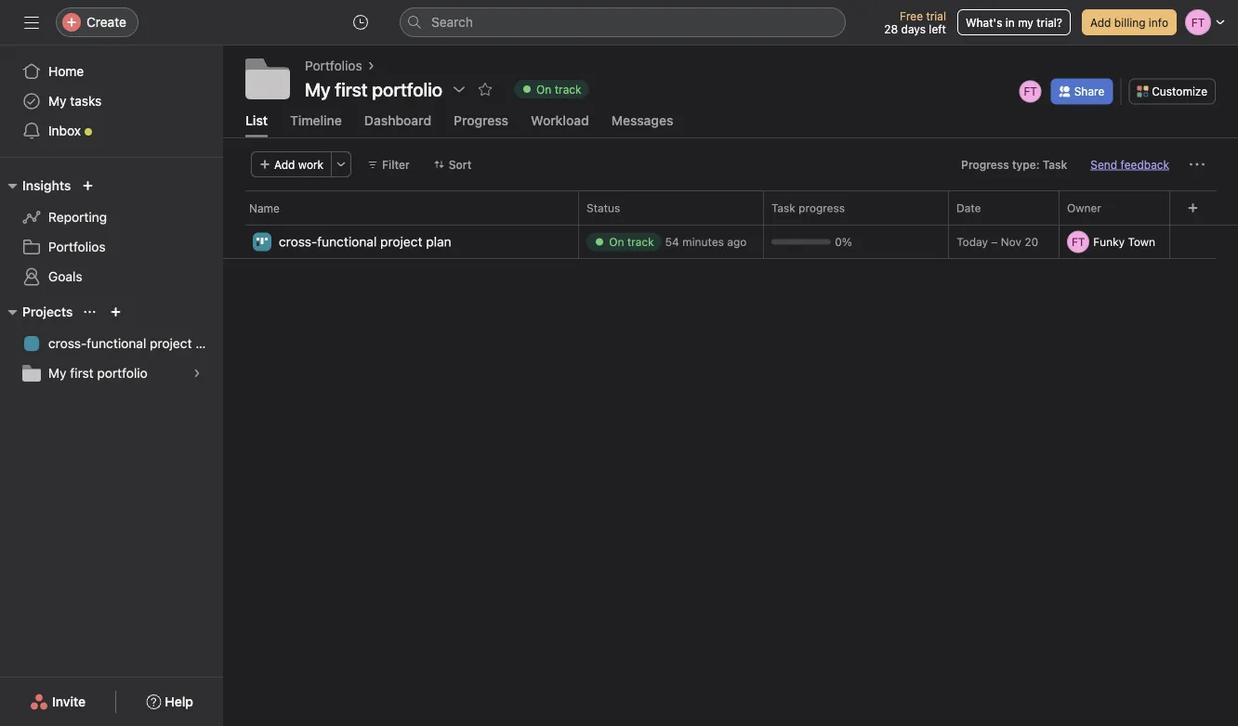Task type: locate. For each thing, give the bounding box(es) containing it.
track inside 'cell'
[[627, 235, 654, 248]]

on track button
[[506, 76, 597, 102]]

0 vertical spatial project
[[380, 234, 422, 249]]

ft left share button
[[1024, 85, 1037, 98]]

first portfolio
[[335, 78, 443, 100]]

functional up portfolio
[[87, 336, 146, 351]]

ft inside 'cell'
[[1072, 235, 1085, 248]]

0 vertical spatial portfolios
[[305, 58, 362, 73]]

0 vertical spatial add
[[1090, 16, 1111, 29]]

insights
[[22, 178, 71, 193]]

track left 54
[[627, 235, 654, 248]]

0 horizontal spatial functional
[[87, 336, 146, 351]]

progress inside dropdown button
[[961, 158, 1009, 171]]

reporting
[[48, 210, 107, 225]]

0 vertical spatial on
[[536, 83, 552, 96]]

functional right board image
[[317, 234, 377, 249]]

search list box
[[400, 7, 846, 37]]

funky town
[[1093, 235, 1155, 248]]

project up see details, my first portfolio icon
[[150, 336, 192, 351]]

today
[[957, 235, 988, 248]]

my tasks link
[[11, 86, 212, 116]]

1 horizontal spatial functional
[[317, 234, 377, 249]]

1 vertical spatial project
[[150, 336, 192, 351]]

0 vertical spatial cross-functional project plan link
[[279, 232, 451, 252]]

–
[[991, 235, 998, 248]]

add
[[1090, 16, 1111, 29], [274, 158, 295, 171]]

trial
[[926, 9, 946, 22]]

add left work
[[274, 158, 295, 171]]

dashboard
[[364, 112, 431, 128]]

new project or portfolio image
[[110, 307, 121, 318]]

portfolios up my first portfolio
[[305, 58, 362, 73]]

cross-functional project plan inside cell
[[279, 234, 451, 249]]

on track
[[536, 83, 581, 96], [609, 235, 654, 248]]

cross-functional project plan link down filter dropdown button
[[279, 232, 451, 252]]

info
[[1149, 16, 1168, 29]]

1 horizontal spatial on track
[[609, 235, 654, 248]]

plan inside cell
[[426, 234, 451, 249]]

0 horizontal spatial cross-functional project plan link
[[11, 329, 221, 359]]

on track for on track dropdown button
[[536, 83, 581, 96]]

0 horizontal spatial on
[[536, 83, 552, 96]]

progress
[[454, 112, 509, 128], [961, 158, 1009, 171]]

plan
[[426, 234, 451, 249], [195, 336, 221, 351]]

today – nov 20
[[957, 235, 1038, 248]]

0 horizontal spatial portfolios link
[[11, 232, 212, 262]]

task
[[1043, 158, 1067, 171], [772, 202, 796, 215]]

row containing name
[[223, 190, 1238, 225]]

1 horizontal spatial task
[[1043, 158, 1067, 171]]

inbox
[[48, 123, 81, 139]]

1 vertical spatial task
[[772, 202, 796, 215]]

0 vertical spatial portfolios link
[[305, 56, 362, 76]]

54 minutes ago
[[665, 235, 747, 248]]

on track left 54
[[609, 235, 654, 248]]

1 horizontal spatial progress
[[961, 158, 1009, 171]]

cross-functional project plan link
[[279, 232, 451, 252], [11, 329, 221, 359]]

0 horizontal spatial plan
[[195, 336, 221, 351]]

0 vertical spatial cross-functional project plan
[[279, 234, 451, 249]]

0 horizontal spatial cell
[[578, 225, 764, 259]]

1 row from the top
[[223, 190, 1238, 225]]

ft left "funky"
[[1072, 235, 1085, 248]]

my up timeline
[[305, 78, 331, 100]]

functional
[[317, 234, 377, 249], [87, 336, 146, 351]]

cell containing on track
[[578, 225, 764, 259]]

filter
[[382, 158, 410, 171]]

on track for 'cell' containing on track
[[609, 235, 654, 248]]

cross-functional project plan row
[[223, 225, 1238, 261]]

progress left type:
[[961, 158, 1009, 171]]

see details, my first portfolio image
[[191, 368, 203, 379]]

1 vertical spatial portfolios link
[[11, 232, 212, 262]]

portfolios link up my first portfolio
[[305, 56, 362, 76]]

28
[[884, 22, 898, 35]]

portfolios
[[305, 58, 362, 73], [48, 239, 106, 255]]

on for 'cell' containing on track
[[609, 235, 624, 248]]

1 vertical spatial portfolios
[[48, 239, 106, 255]]

1 horizontal spatial cross-functional project plan link
[[279, 232, 451, 252]]

54
[[665, 235, 679, 248]]

functional inside cell
[[317, 234, 377, 249]]

20
[[1025, 235, 1038, 248]]

0 horizontal spatial on track
[[536, 83, 581, 96]]

1 horizontal spatial on
[[609, 235, 624, 248]]

0 horizontal spatial portfolios
[[48, 239, 106, 255]]

on
[[536, 83, 552, 96], [609, 235, 624, 248]]

1 vertical spatial functional
[[87, 336, 146, 351]]

0 horizontal spatial task
[[772, 202, 796, 215]]

add billing info button
[[1082, 9, 1177, 35]]

nov
[[1001, 235, 1022, 248]]

1 horizontal spatial ft
[[1072, 235, 1085, 248]]

add to starred image
[[478, 82, 493, 97]]

0 vertical spatial on track
[[536, 83, 581, 96]]

1 vertical spatial on
[[609, 235, 624, 248]]

1 vertical spatial track
[[627, 235, 654, 248]]

cross- up first
[[48, 336, 87, 351]]

global element
[[0, 46, 223, 157]]

share
[[1074, 85, 1105, 98]]

my left first
[[48, 366, 66, 381]]

1 horizontal spatial plan
[[426, 234, 451, 249]]

project inside cell
[[380, 234, 422, 249]]

1 vertical spatial on track
[[609, 235, 654, 248]]

0 horizontal spatial cross-functional project plan
[[48, 336, 221, 351]]

more actions image right work
[[336, 159, 347, 170]]

1 horizontal spatial cell
[[1059, 225, 1181, 259]]

more actions image up add field icon
[[1190, 157, 1205, 172]]

0 horizontal spatial progress
[[454, 112, 509, 128]]

track for 'cell' containing on track
[[627, 235, 654, 248]]

cross-functional project plan link inside "projects" element
[[11, 329, 221, 359]]

track up workload in the top left of the page
[[555, 83, 581, 96]]

progress
[[799, 202, 845, 215]]

town
[[1128, 235, 1155, 248]]

my inside global element
[[48, 93, 66, 109]]

progress for progress
[[454, 112, 509, 128]]

search
[[431, 14, 473, 30]]

0 vertical spatial plan
[[426, 234, 451, 249]]

plan up see details, my first portfolio icon
[[195, 336, 221, 351]]

my
[[305, 78, 331, 100], [48, 93, 66, 109], [48, 366, 66, 381]]

date
[[957, 202, 981, 215]]

1 horizontal spatial cross-functional project plan
[[279, 234, 451, 249]]

0 vertical spatial task
[[1043, 158, 1067, 171]]

cross- right board image
[[279, 234, 317, 249]]

cross-functional project plan link up portfolio
[[11, 329, 221, 359]]

task left progress
[[772, 202, 796, 215]]

cell containing ft
[[1059, 225, 1181, 259]]

plan down sort dropdown button at the left top
[[426, 234, 451, 249]]

share button
[[1051, 78, 1113, 104]]

1 horizontal spatial track
[[627, 235, 654, 248]]

my left the tasks
[[48, 93, 66, 109]]

ft
[[1024, 85, 1037, 98], [1072, 235, 1085, 248]]

on up workload in the top left of the page
[[536, 83, 552, 96]]

cross-
[[279, 234, 317, 249], [48, 336, 87, 351]]

my
[[1018, 16, 1034, 29]]

add left "billing" at the top of page
[[1090, 16, 1111, 29]]

projects
[[22, 304, 73, 320]]

invite
[[52, 695, 86, 710]]

0 vertical spatial cross-
[[279, 234, 317, 249]]

1 vertical spatial progress
[[961, 158, 1009, 171]]

on inside dropdown button
[[536, 83, 552, 96]]

1 horizontal spatial project
[[380, 234, 422, 249]]

on track inside dropdown button
[[536, 83, 581, 96]]

2 cell from the left
[[1059, 225, 1181, 259]]

cross-functional project plan down filter dropdown button
[[279, 234, 451, 249]]

row
[[223, 190, 1238, 225], [223, 224, 1238, 226]]

projects button
[[0, 301, 73, 323]]

1 vertical spatial cross-functional project plan link
[[11, 329, 221, 359]]

show options, current sort, top image
[[84, 307, 95, 318]]

my inside "projects" element
[[48, 366, 66, 381]]

on inside 'cell'
[[609, 235, 624, 248]]

progress down 'add to starred' icon
[[454, 112, 509, 128]]

1 vertical spatial plan
[[195, 336, 221, 351]]

goals link
[[11, 262, 212, 292]]

0 vertical spatial track
[[555, 83, 581, 96]]

1 cell from the left
[[578, 225, 764, 259]]

1 horizontal spatial portfolios link
[[305, 56, 362, 76]]

1 vertical spatial cross-
[[48, 336, 87, 351]]

portfolios link
[[305, 56, 362, 76], [11, 232, 212, 262]]

add field image
[[1188, 202, 1199, 214]]

1 horizontal spatial cross-
[[279, 234, 317, 249]]

0 horizontal spatial cross-
[[48, 336, 87, 351]]

track inside dropdown button
[[555, 83, 581, 96]]

1 horizontal spatial add
[[1090, 16, 1111, 29]]

new image
[[82, 180, 93, 191]]

0 vertical spatial functional
[[317, 234, 377, 249]]

task right type:
[[1043, 158, 1067, 171]]

on down "status" on the top
[[609, 235, 624, 248]]

remove image
[[1166, 236, 1177, 248]]

insights button
[[0, 175, 71, 197]]

send feedback link
[[1091, 156, 1169, 173]]

0 horizontal spatial ft
[[1024, 85, 1037, 98]]

track
[[555, 83, 581, 96], [627, 235, 654, 248]]

free
[[900, 9, 923, 22]]

portfolios down reporting
[[48, 239, 106, 255]]

1 vertical spatial cross-functional project plan
[[48, 336, 221, 351]]

on track inside 'cell'
[[609, 235, 654, 248]]

progress type: task button
[[953, 151, 1076, 177]]

0 horizontal spatial track
[[555, 83, 581, 96]]

1 vertical spatial ft
[[1072, 235, 1085, 248]]

on track up workload in the top left of the page
[[536, 83, 581, 96]]

0 vertical spatial progress
[[454, 112, 509, 128]]

cross-functional project plan
[[279, 234, 451, 249], [48, 336, 221, 351]]

reporting link
[[11, 203, 212, 232]]

owner
[[1067, 202, 1102, 215]]

project down filter
[[380, 234, 422, 249]]

0 vertical spatial ft
[[1024, 85, 1037, 98]]

task progress
[[772, 202, 845, 215]]

track for on track dropdown button
[[555, 83, 581, 96]]

project
[[380, 234, 422, 249], [150, 336, 192, 351]]

cross-functional project plan up portfolio
[[48, 336, 221, 351]]

cell
[[578, 225, 764, 259], [1059, 225, 1181, 259]]

more actions image
[[1190, 157, 1205, 172], [336, 159, 347, 170]]

portfolios link down reporting
[[11, 232, 212, 262]]

1 vertical spatial add
[[274, 158, 295, 171]]

0 horizontal spatial add
[[274, 158, 295, 171]]



Task type: vqa. For each thing, say whether or not it's contained in the screenshot.
the right 'plan'
yes



Task type: describe. For each thing, give the bounding box(es) containing it.
add work
[[274, 158, 324, 171]]

name
[[249, 202, 280, 215]]

0 horizontal spatial more actions image
[[336, 159, 347, 170]]

customize button
[[1129, 78, 1216, 104]]

search button
[[400, 7, 846, 37]]

my tasks
[[48, 93, 102, 109]]

type:
[[1012, 158, 1040, 171]]

my for my tasks
[[48, 93, 66, 109]]

filter button
[[359, 151, 418, 177]]

free trial 28 days left
[[884, 9, 946, 35]]

minutes
[[682, 235, 724, 248]]

home link
[[11, 57, 212, 86]]

timeline
[[290, 112, 342, 128]]

help button
[[134, 686, 205, 719]]

invite button
[[18, 686, 98, 719]]

list link
[[245, 112, 268, 137]]

sort
[[449, 158, 472, 171]]

home
[[48, 64, 84, 79]]

ago
[[727, 235, 747, 248]]

my for my first portfolio
[[48, 366, 66, 381]]

cross-functional project plan inside "projects" element
[[48, 336, 221, 351]]

list
[[245, 112, 268, 128]]

customize
[[1152, 85, 1207, 98]]

messages link
[[611, 112, 673, 137]]

my first portfolio link
[[11, 359, 212, 389]]

first
[[70, 366, 94, 381]]

add for add billing info
[[1090, 16, 1111, 29]]

0 horizontal spatial project
[[150, 336, 192, 351]]

add for add work
[[274, 158, 295, 171]]

insights element
[[0, 169, 223, 296]]

inbox link
[[11, 116, 212, 146]]

add billing info
[[1090, 16, 1168, 29]]

what's
[[966, 16, 1002, 29]]

progress link
[[454, 112, 509, 137]]

my first portfolio
[[48, 366, 148, 381]]

1 horizontal spatial portfolios
[[305, 58, 362, 73]]

on for on track dropdown button
[[536, 83, 552, 96]]

trial?
[[1037, 16, 1062, 29]]

cross-functional project plan cell
[[223, 225, 579, 261]]

functional inside "projects" element
[[87, 336, 146, 351]]

portfolio
[[97, 366, 148, 381]]

board image
[[257, 236, 268, 248]]

send feedback
[[1091, 158, 1169, 171]]

feedback
[[1121, 158, 1169, 171]]

what's in my trial? button
[[957, 9, 1071, 35]]

messages
[[611, 112, 673, 128]]

cross-functional project plan link inside cell
[[279, 232, 451, 252]]

status
[[587, 202, 620, 215]]

progress type: task
[[961, 158, 1067, 171]]

plan inside "projects" element
[[195, 336, 221, 351]]

cross- inside "projects" element
[[48, 336, 87, 351]]

create button
[[56, 7, 138, 37]]

timeline link
[[290, 112, 342, 137]]

billing
[[1114, 16, 1146, 29]]

work
[[298, 158, 324, 171]]

left
[[929, 22, 946, 35]]

goals
[[48, 269, 82, 284]]

send
[[1091, 158, 1118, 171]]

cross- inside cell
[[279, 234, 317, 249]]

workload link
[[531, 112, 589, 137]]

tasks
[[70, 93, 102, 109]]

add work button
[[251, 151, 332, 177]]

hide sidebar image
[[24, 15, 39, 30]]

workload
[[531, 112, 589, 128]]

history image
[[353, 15, 368, 30]]

dashboard link
[[364, 112, 431, 137]]

1 horizontal spatial more actions image
[[1190, 157, 1205, 172]]

projects element
[[0, 296, 223, 392]]

help
[[165, 695, 193, 710]]

0%
[[835, 235, 852, 248]]

my for my first portfolio
[[305, 78, 331, 100]]

create
[[86, 14, 126, 30]]

in
[[1006, 16, 1015, 29]]

task inside dropdown button
[[1043, 158, 1067, 171]]

progress for progress type: task
[[961, 158, 1009, 171]]

2 row from the top
[[223, 224, 1238, 226]]

funky
[[1093, 235, 1125, 248]]

portfolios inside insights 'element'
[[48, 239, 106, 255]]

what's in my trial?
[[966, 16, 1062, 29]]

days
[[901, 22, 926, 35]]

my first portfolio
[[305, 78, 443, 100]]

show options image
[[452, 82, 467, 97]]

sort button
[[425, 151, 480, 177]]



